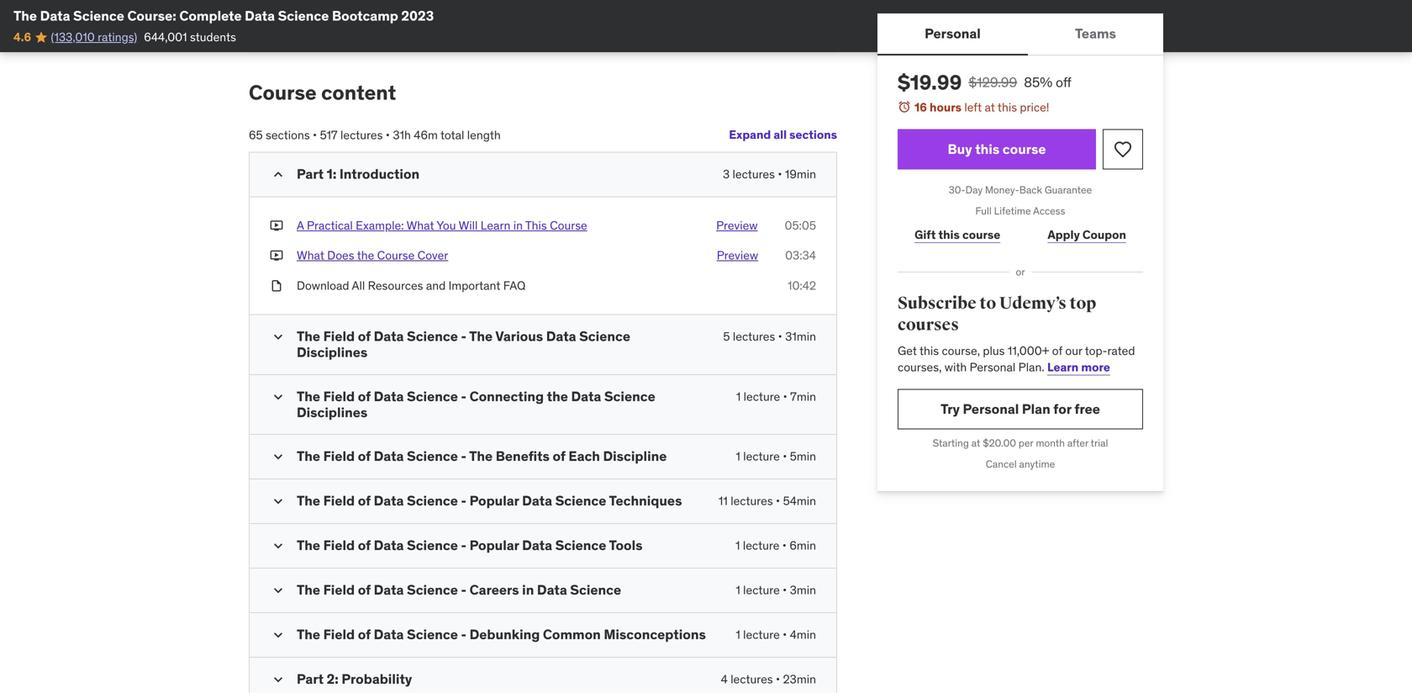 Task type: locate. For each thing, give the bounding box(es) containing it.
buy this course button
[[898, 129, 1097, 170]]

field for the field of data science - careers in data science
[[323, 581, 355, 599]]

in right careers on the bottom left of the page
[[522, 581, 534, 599]]

0 vertical spatial learn
[[481, 218, 511, 233]]

small image for the field of data science - popular data science tools
[[270, 538, 287, 554]]

1 for the field of data science - the benefits of each discipline
[[736, 449, 741, 464]]

1 for the field of data science - popular data science tools
[[736, 538, 740, 553]]

• left 23min
[[776, 672, 781, 687]]

lecture left 7min
[[744, 389, 781, 404]]

lectures right 11 at the right of page
[[731, 493, 773, 509]]

65
[[249, 127, 263, 142]]

2 sections from the left
[[266, 127, 310, 142]]

xsmall image
[[270, 218, 283, 234], [270, 247, 283, 264], [270, 277, 283, 294]]

plan.
[[1019, 359, 1045, 375]]

• left "19min"
[[778, 167, 783, 182]]

this left price!
[[998, 100, 1018, 115]]

1 horizontal spatial at
[[985, 100, 996, 115]]

5 small image from the top
[[270, 493, 287, 510]]

1 vertical spatial xsmall image
[[270, 247, 283, 264]]

xsmall image left a
[[270, 218, 283, 234]]

0 vertical spatial course
[[249, 80, 317, 105]]

3 small image from the top
[[270, 388, 287, 405]]

field inside the field of data science - the various data science disciplines
[[323, 328, 355, 345]]

personal up $19.99
[[925, 25, 981, 42]]

course for gift this course
[[963, 227, 1001, 242]]

- inside the field of data science - connecting the data science disciplines
[[461, 388, 467, 405]]

xsmall image for a practical example: what you will learn in this course
[[270, 218, 283, 234]]

course inside gift this course link
[[963, 227, 1001, 242]]

0 horizontal spatial learn
[[481, 218, 511, 233]]

1 xsmall image from the top
[[270, 218, 283, 234]]

of
[[358, 328, 371, 345], [1053, 343, 1063, 358], [358, 388, 371, 405], [358, 448, 371, 465], [553, 448, 566, 465], [358, 492, 371, 509], [358, 537, 371, 554], [358, 581, 371, 599], [358, 626, 371, 643]]

0 vertical spatial personal
[[925, 25, 981, 42]]

0 vertical spatial small image
[[270, 538, 287, 554]]

tab list containing personal
[[878, 13, 1164, 56]]

• for the field of data science - the various data science disciplines
[[779, 329, 783, 344]]

lecture left 6min
[[743, 538, 780, 553]]

learn more
[[1048, 359, 1111, 375]]

0 vertical spatial course
[[1003, 140, 1047, 158]]

1 vertical spatial in
[[522, 581, 534, 599]]

1 vertical spatial personal
[[970, 359, 1016, 375]]

1 preview from the top
[[717, 218, 758, 233]]

total
[[441, 127, 465, 142]]

1 disciplines from the top
[[297, 344, 368, 361]]

anytime
[[1020, 457, 1056, 470]]

• left '5min'
[[783, 449, 788, 464]]

0 vertical spatial what
[[407, 218, 434, 233]]

1 horizontal spatial what
[[407, 218, 434, 233]]

the for the field of data science - the various data science disciplines
[[297, 328, 320, 345]]

• left 54min
[[776, 493, 781, 509]]

of for the field of data science - the benefits of each discipline
[[358, 448, 371, 465]]

0 horizontal spatial what
[[297, 248, 325, 263]]

tab list
[[878, 13, 1164, 56]]

this right the 'gift'
[[939, 227, 960, 242]]

xsmall image for what does the course cover
[[270, 247, 283, 264]]

• left 31min
[[779, 329, 783, 344]]

1 - from the top
[[461, 328, 467, 345]]

1 vertical spatial preview
[[717, 248, 759, 263]]

popular up careers on the bottom left of the page
[[470, 537, 519, 554]]

buy
[[948, 140, 973, 158]]

all
[[352, 278, 365, 293]]

this inside gift this course link
[[939, 227, 960, 242]]

1 sections from the left
[[790, 127, 838, 142]]

small image for the field of data science - the benefits of each discipline
[[270, 448, 287, 465]]

4 small image from the top
[[270, 448, 287, 465]]

preview
[[717, 218, 758, 233], [717, 248, 759, 263]]

lecture
[[744, 389, 781, 404], [744, 449, 780, 464], [743, 538, 780, 553], [744, 583, 780, 598], [744, 627, 780, 642]]

1 popular from the top
[[470, 492, 519, 509]]

learn more link
[[1048, 359, 1111, 375]]

lectures right 3
[[733, 167, 775, 182]]

• left 7min
[[784, 389, 788, 404]]

5 - from the top
[[461, 537, 467, 554]]

gift this course link
[[898, 218, 1018, 252]]

in inside 'button'
[[514, 218, 523, 233]]

0 horizontal spatial course
[[249, 80, 317, 105]]

coupon
[[1083, 227, 1127, 242]]

• for the field of data science - the benefits of each discipline
[[783, 449, 788, 464]]

to
[[980, 293, 997, 314]]

- up the field of data science - popular data science techniques
[[461, 448, 467, 465]]

the for the field of data science - debunking common misconceptions
[[297, 626, 320, 643]]

• for the field of data science - popular data science tools
[[783, 538, 787, 553]]

lifetime
[[995, 204, 1032, 217]]

1 up 11 lectures • 54min
[[736, 449, 741, 464]]

- for the field of data science - popular data science techniques
[[461, 492, 467, 509]]

6 small image from the top
[[270, 582, 287, 599]]

personal inside button
[[925, 25, 981, 42]]

0 vertical spatial part
[[297, 165, 324, 183]]

1 vertical spatial part
[[297, 670, 324, 688]]

1 part from the top
[[297, 165, 324, 183]]

2 horizontal spatial course
[[550, 218, 588, 233]]

- for the field of data science - popular data science tools
[[461, 537, 467, 554]]

expand
[[729, 127, 771, 142]]

• left 3min
[[783, 583, 787, 598]]

the
[[357, 248, 374, 263], [547, 388, 568, 405]]

4 - from the top
[[461, 492, 467, 509]]

0 vertical spatial the
[[357, 248, 374, 263]]

the right connecting
[[547, 388, 568, 405]]

lectures right 4
[[731, 672, 773, 687]]

of for the field of data science - popular data science tools
[[358, 537, 371, 554]]

1 down 11 lectures • 54min
[[736, 538, 740, 553]]

1 field from the top
[[323, 328, 355, 345]]

part left the 2:
[[297, 670, 324, 688]]

2 small image from the top
[[270, 627, 287, 644]]

small image
[[270, 166, 287, 183], [270, 328, 287, 345], [270, 388, 287, 405], [270, 448, 287, 465], [270, 493, 287, 510], [270, 582, 287, 599]]

6 field from the top
[[323, 581, 355, 599]]

course inside 'button'
[[550, 218, 588, 233]]

this up courses,
[[920, 343, 939, 358]]

2 vertical spatial small image
[[270, 671, 287, 688]]

644,001
[[144, 29, 187, 44]]

small image for the field of data science - the various data science disciplines
[[270, 328, 287, 345]]

3 small image from the top
[[270, 671, 287, 688]]

part left 1:
[[297, 165, 324, 183]]

disciplines inside the field of data science - connecting the data science disciplines
[[297, 404, 368, 421]]

• left 31h 46m
[[386, 127, 390, 142]]

1 horizontal spatial course
[[377, 248, 415, 263]]

0 vertical spatial in
[[514, 218, 523, 233]]

personal up $20.00
[[963, 400, 1020, 417]]

of inside the field of data science - connecting the data science disciplines
[[358, 388, 371, 405]]

30-day money-back guarantee full lifetime access
[[949, 183, 1093, 217]]

the field of data science - debunking common misconceptions
[[297, 626, 706, 643]]

2 - from the top
[[461, 388, 467, 405]]

disciplines inside the field of data science - the various data science disciplines
[[297, 344, 368, 361]]

sections right all
[[790, 127, 838, 142]]

learn down our
[[1048, 359, 1079, 375]]

get
[[898, 343, 917, 358]]

• left 6min
[[783, 538, 787, 553]]

- left debunking
[[461, 626, 467, 643]]

1 vertical spatial disciplines
[[297, 404, 368, 421]]

1 vertical spatial small image
[[270, 627, 287, 644]]

- for the field of data science - the benefits of each discipline
[[461, 448, 467, 465]]

3 field from the top
[[323, 448, 355, 465]]

left
[[965, 100, 982, 115]]

7min
[[791, 389, 817, 404]]

per
[[1019, 436, 1034, 450]]

learn right will
[[481, 218, 511, 233]]

course:
[[127, 7, 176, 24]]

back
[[1020, 183, 1043, 196]]

more
[[1082, 359, 1111, 375]]

2 xsmall image from the top
[[270, 247, 283, 264]]

lecture left 3min
[[744, 583, 780, 598]]

1 vertical spatial learn
[[1048, 359, 1079, 375]]

1 horizontal spatial sections
[[790, 127, 838, 142]]

lecture for the field of data science - connecting the data science disciplines
[[744, 389, 781, 404]]

7 - from the top
[[461, 626, 467, 643]]

10:42
[[788, 278, 817, 293]]

alarm image
[[898, 100, 912, 114]]

2 preview from the top
[[717, 248, 759, 263]]

learn
[[481, 218, 511, 233], [1048, 359, 1079, 375]]

0 vertical spatial disciplines
[[297, 344, 368, 361]]

the inside the field of data science - connecting the data science disciplines
[[297, 388, 320, 405]]

course up 65
[[249, 80, 317, 105]]

6 - from the top
[[461, 581, 467, 599]]

the field of data science - connecting the data science disciplines
[[297, 388, 656, 421]]

lectures right 5
[[733, 329, 776, 344]]

after
[[1068, 436, 1089, 450]]

what left does
[[297, 248, 325, 263]]

personal down plus
[[970, 359, 1016, 375]]

what left "you"
[[407, 218, 434, 233]]

preview left 03:34 on the top right of page
[[717, 248, 759, 263]]

ratings)
[[98, 29, 137, 44]]

part 1: introduction
[[297, 165, 420, 183]]

what does the course cover
[[297, 248, 449, 263]]

course,
[[942, 343, 981, 358]]

download all resources and important faq
[[297, 278, 526, 293]]

subscribe
[[898, 293, 977, 314]]

course down full
[[963, 227, 1001, 242]]

various
[[496, 328, 543, 345]]

of inside the field of data science - the various data science disciplines
[[358, 328, 371, 345]]

the right does
[[357, 248, 374, 263]]

at inside starting at $20.00 per month after trial cancel anytime
[[972, 436, 981, 450]]

- down important
[[461, 328, 467, 345]]

1
[[737, 389, 741, 404], [736, 449, 741, 464], [736, 538, 740, 553], [736, 583, 741, 598], [736, 627, 741, 642]]

2 popular from the top
[[470, 537, 519, 554]]

popular down the field of data science - the benefits of each discipline
[[470, 492, 519, 509]]

1:
[[327, 165, 337, 183]]

2 disciplines from the top
[[297, 404, 368, 421]]

plan
[[1023, 400, 1051, 417]]

- inside the field of data science - the various data science disciplines
[[461, 328, 467, 345]]

the field of data science - popular data science tools
[[297, 537, 643, 554]]

misconceptions
[[604, 626, 706, 643]]

1 lecture • 5min
[[736, 449, 817, 464]]

1 for the field of data science - connecting the data science disciplines
[[737, 389, 741, 404]]

1 vertical spatial course
[[963, 227, 1001, 242]]

1 vertical spatial at
[[972, 436, 981, 450]]

0 horizontal spatial sections
[[266, 127, 310, 142]]

access
[[1034, 204, 1066, 217]]

at right 'left'
[[985, 100, 996, 115]]

this right buy
[[976, 140, 1000, 158]]

2 small image from the top
[[270, 328, 287, 345]]

7 field from the top
[[323, 626, 355, 643]]

at
[[985, 100, 996, 115], [972, 436, 981, 450]]

at left $20.00
[[972, 436, 981, 450]]

xsmall image left download
[[270, 277, 283, 294]]

2 part from the top
[[297, 670, 324, 688]]

1 vertical spatial popular
[[470, 537, 519, 554]]

a practical example: what you will learn in this course
[[297, 218, 588, 233]]

this for gift this course
[[939, 227, 960, 242]]

• left 4min
[[783, 627, 787, 642]]

data
[[40, 7, 70, 24], [245, 7, 275, 24], [374, 328, 404, 345], [546, 328, 577, 345], [374, 388, 404, 405], [571, 388, 602, 405], [374, 448, 404, 465], [374, 492, 404, 509], [522, 492, 553, 509], [374, 537, 404, 554], [522, 537, 553, 554], [374, 581, 404, 599], [537, 581, 567, 599], [374, 626, 404, 643]]

lecture left 4min
[[744, 627, 780, 642]]

sections right 65
[[266, 127, 310, 142]]

- for the field of data science - the various data science disciplines
[[461, 328, 467, 345]]

a practical example: what you will learn in this course button
[[297, 218, 588, 234]]

4 lectures • 23min
[[721, 672, 817, 687]]

1 vertical spatial course
[[550, 218, 588, 233]]

udemy's
[[1000, 293, 1067, 314]]

- up the field of data science - careers in data science
[[461, 537, 467, 554]]

0 vertical spatial preview
[[717, 218, 758, 233]]

0 horizontal spatial course
[[963, 227, 1001, 242]]

lecture for the field of data science - popular data science tools
[[743, 538, 780, 553]]

1 vertical spatial the
[[547, 388, 568, 405]]

3 - from the top
[[461, 448, 467, 465]]

- left careers on the bottom left of the page
[[461, 581, 467, 599]]

5 field from the top
[[323, 537, 355, 554]]

- for the field of data science - careers in data science
[[461, 581, 467, 599]]

course inside buy this course button
[[1003, 140, 1047, 158]]

2 vertical spatial course
[[377, 248, 415, 263]]

disciplines for the field of data science - connecting the data science disciplines
[[297, 404, 368, 421]]

small image
[[270, 538, 287, 554], [270, 627, 287, 644], [270, 671, 287, 688]]

31min
[[786, 329, 817, 344]]

0 horizontal spatial the
[[357, 248, 374, 263]]

1 left 7min
[[737, 389, 741, 404]]

1 small image from the top
[[270, 538, 287, 554]]

course up resources
[[377, 248, 415, 263]]

course up back
[[1003, 140, 1047, 158]]

buy this course
[[948, 140, 1047, 158]]

preview down 3
[[717, 218, 758, 233]]

field inside the field of data science - connecting the data science disciplines
[[323, 388, 355, 405]]

- for the field of data science - connecting the data science disciplines
[[461, 388, 467, 405]]

1 horizontal spatial course
[[1003, 140, 1047, 158]]

xsmall image left does
[[270, 247, 283, 264]]

• left "517"
[[313, 127, 317, 142]]

top
[[1070, 293, 1097, 314]]

the field of data science - the various data science disciplines
[[297, 328, 631, 361]]

expand all sections button
[[729, 118, 838, 152]]

part
[[297, 165, 324, 183], [297, 670, 324, 688]]

0 vertical spatial xsmall image
[[270, 218, 283, 234]]

popular for tools
[[470, 537, 519, 554]]

lectures right "517"
[[341, 127, 383, 142]]

1 horizontal spatial learn
[[1048, 359, 1079, 375]]

644,001 students
[[144, 29, 236, 44]]

1 horizontal spatial the
[[547, 388, 568, 405]]

this inside buy this course button
[[976, 140, 1000, 158]]

cover
[[418, 248, 449, 263]]

the inside what does the course cover button
[[357, 248, 374, 263]]

1 vertical spatial what
[[297, 248, 325, 263]]

1 lecture • 3min
[[736, 583, 817, 598]]

3 lectures • 19min
[[723, 167, 817, 182]]

1 up 4 lectures • 23min
[[736, 627, 741, 642]]

field for the field of data science - the benefits of each discipline
[[323, 448, 355, 465]]

85%
[[1025, 74, 1053, 91]]

- up the field of data science - popular data science tools
[[461, 492, 467, 509]]

in
[[514, 218, 523, 233], [522, 581, 534, 599]]

course
[[1003, 140, 1047, 158], [963, 227, 1001, 242]]

lecture for the field of data science - careers in data science
[[744, 583, 780, 598]]

course right "this"
[[550, 218, 588, 233]]

this inside get this course, plus 11,000+ of our top-rated courses, with personal plan.
[[920, 343, 939, 358]]

16 hours left at this price!
[[915, 100, 1050, 115]]

2 field from the top
[[323, 388, 355, 405]]

free
[[1075, 400, 1101, 417]]

0 vertical spatial popular
[[470, 492, 519, 509]]

0 horizontal spatial at
[[972, 436, 981, 450]]

in left "this"
[[514, 218, 523, 233]]

4 field from the top
[[323, 492, 355, 509]]

$129.99
[[969, 74, 1018, 91]]

lecture left '5min'
[[744, 449, 780, 464]]

2:
[[327, 670, 339, 688]]

23min
[[783, 672, 817, 687]]

top-
[[1086, 343, 1108, 358]]

2 vertical spatial xsmall image
[[270, 277, 283, 294]]

apply coupon button
[[1031, 218, 1144, 252]]

1 small image from the top
[[270, 166, 287, 183]]

1 down 1 lecture • 6min
[[736, 583, 741, 598]]

- left connecting
[[461, 388, 467, 405]]

(133,010
[[51, 29, 95, 44]]

gift
[[915, 227, 936, 242]]



Task type: vqa. For each thing, say whether or not it's contained in the screenshot.
Plan
yes



Task type: describe. For each thing, give the bounding box(es) containing it.
lecture for the field of data science - debunking common misconceptions
[[744, 627, 780, 642]]

• for the field of data science - popular data science techniques
[[776, 493, 781, 509]]

you
[[437, 218, 456, 233]]

wishlist image
[[1114, 139, 1134, 159]]

of for the field of data science - connecting the data science disciplines
[[358, 388, 371, 405]]

5
[[724, 329, 730, 344]]

of for the field of data science - debunking common misconceptions
[[358, 626, 371, 643]]

30-
[[949, 183, 966, 196]]

discipline
[[603, 448, 667, 465]]

in for this
[[514, 218, 523, 233]]

complete
[[179, 7, 242, 24]]

the data science course: complete data science bootcamp 2023
[[13, 7, 434, 24]]

teams
[[1076, 25, 1117, 42]]

this for buy this course
[[976, 140, 1000, 158]]

field for the field of data science - the various data science disciplines
[[323, 328, 355, 345]]

4.6
[[13, 29, 31, 44]]

apply
[[1048, 227, 1081, 242]]

part for part 2: probability
[[297, 670, 324, 688]]

11 lectures • 54min
[[719, 493, 817, 509]]

3min
[[790, 583, 817, 598]]

with
[[945, 359, 967, 375]]

small image for the field of data science - debunking common misconceptions
[[270, 627, 287, 644]]

popular for techniques
[[470, 492, 519, 509]]

preview for 05:05
[[717, 218, 758, 233]]

(133,010 ratings)
[[51, 29, 137, 44]]

field for the field of data science - debunking common misconceptions
[[323, 626, 355, 643]]

field for the field of data science - popular data science tools
[[323, 537, 355, 554]]

of for the field of data science - popular data science techniques
[[358, 492, 371, 509]]

$20.00
[[983, 436, 1017, 450]]

11
[[719, 493, 728, 509]]

course for buy this course
[[1003, 140, 1047, 158]]

subscribe to udemy's top courses
[[898, 293, 1097, 335]]

this for get this course, plus 11,000+ of our top-rated courses, with personal plan.
[[920, 343, 939, 358]]

the field of data science - the benefits of each discipline
[[297, 448, 667, 465]]

apply coupon
[[1048, 227, 1127, 242]]

small image for part 1: introduction
[[270, 166, 287, 183]]

each
[[569, 448, 600, 465]]

rated
[[1108, 343, 1136, 358]]

our
[[1066, 343, 1083, 358]]

lectures for the field of data science - the various data science disciplines
[[733, 329, 776, 344]]

will
[[459, 218, 478, 233]]

starting at $20.00 per month after trial cancel anytime
[[933, 436, 1109, 470]]

careers
[[470, 581, 519, 599]]

the for the field of data science - careers in data science
[[297, 581, 320, 599]]

3 xsmall image from the top
[[270, 277, 283, 294]]

1 for the field of data science - careers in data science
[[736, 583, 741, 598]]

of for the field of data science - the various data science disciplines
[[358, 328, 371, 345]]

31h 46m
[[393, 127, 438, 142]]

part for part 1: introduction
[[297, 165, 324, 183]]

field for the field of data science - popular data science techniques
[[323, 492, 355, 509]]

lecture for the field of data science - the benefits of each discipline
[[744, 449, 780, 464]]

1 lecture • 6min
[[736, 538, 817, 553]]

guarantee
[[1045, 183, 1093, 196]]

of inside get this course, plus 11,000+ of our top-rated courses, with personal plan.
[[1053, 343, 1063, 358]]

important
[[449, 278, 501, 293]]

sections inside dropdown button
[[790, 127, 838, 142]]

small image for part 2: probability
[[270, 671, 287, 688]]

gift this course
[[915, 227, 1001, 242]]

try personal plan for free link
[[898, 389, 1144, 429]]

expand all sections
[[729, 127, 838, 142]]

what inside a practical example: what you will learn in this course 'button'
[[407, 218, 434, 233]]

5 lectures • 31min
[[724, 329, 817, 344]]

19min
[[785, 167, 817, 182]]

try
[[941, 400, 960, 417]]

faq
[[504, 278, 526, 293]]

what inside what does the course cover button
[[297, 248, 325, 263]]

11,000+
[[1008, 343, 1050, 358]]

all
[[774, 127, 787, 142]]

05:05
[[785, 218, 817, 233]]

small image for the field of data science - connecting the data science disciplines
[[270, 388, 287, 405]]

try personal plan for free
[[941, 400, 1101, 417]]

or
[[1016, 266, 1026, 279]]

personal inside get this course, plus 11,000+ of our top-rated courses, with personal plan.
[[970, 359, 1016, 375]]

disciplines for the field of data science - the various data science disciplines
[[297, 344, 368, 361]]

the for the field of data science - connecting the data science disciplines
[[297, 388, 320, 405]]

course content
[[249, 80, 396, 105]]

small image for the field of data science - popular data science techniques
[[270, 493, 287, 510]]

03:34
[[786, 248, 817, 263]]

for
[[1054, 400, 1072, 417]]

off
[[1056, 74, 1072, 91]]

benefits
[[496, 448, 550, 465]]

of for the field of data science - careers in data science
[[358, 581, 371, 599]]

in for data
[[522, 581, 534, 599]]

debunking
[[470, 626, 540, 643]]

preview for 03:34
[[717, 248, 759, 263]]

courses
[[898, 315, 960, 335]]

lectures for part 2: probability
[[731, 672, 773, 687]]

lectures for the field of data science - popular data science techniques
[[731, 493, 773, 509]]

trial
[[1091, 436, 1109, 450]]

517
[[320, 127, 338, 142]]

• for the field of data science - careers in data science
[[783, 583, 787, 598]]

day
[[966, 183, 983, 196]]

• for part 2: probability
[[776, 672, 781, 687]]

the for the field of data science - popular data science tools
[[297, 537, 320, 554]]

cancel
[[986, 457, 1017, 470]]

price!
[[1020, 100, 1050, 115]]

learn inside 'button'
[[481, 218, 511, 233]]

does
[[327, 248, 355, 263]]

• for the field of data science - connecting the data science disciplines
[[784, 389, 788, 404]]

course inside button
[[377, 248, 415, 263]]

- for the field of data science - debunking common misconceptions
[[461, 626, 467, 643]]

introduction
[[340, 165, 420, 183]]

a
[[297, 218, 304, 233]]

starting
[[933, 436, 970, 450]]

the field of data science - popular data science techniques
[[297, 492, 682, 509]]

• for the field of data science - debunking common misconceptions
[[783, 627, 787, 642]]

length
[[467, 127, 501, 142]]

2 vertical spatial personal
[[963, 400, 1020, 417]]

month
[[1036, 436, 1066, 450]]

• for part 1: introduction
[[778, 167, 783, 182]]

and
[[426, 278, 446, 293]]

what does the course cover button
[[297, 247, 449, 264]]

small image for the field of data science - careers in data science
[[270, 582, 287, 599]]

teams button
[[1028, 13, 1164, 54]]

1 for the field of data science - debunking common misconceptions
[[736, 627, 741, 642]]

techniques
[[609, 492, 682, 509]]

resources
[[368, 278, 423, 293]]

the for the field of data science - the benefits of each discipline
[[297, 448, 320, 465]]

lectures for part 1: introduction
[[733, 167, 775, 182]]

plus
[[983, 343, 1005, 358]]

the for the field of data science - popular data science techniques
[[297, 492, 320, 509]]

0 vertical spatial at
[[985, 100, 996, 115]]

personal button
[[878, 13, 1028, 54]]

part 2: probability
[[297, 670, 412, 688]]

tools
[[609, 537, 643, 554]]

the inside the field of data science - connecting the data science disciplines
[[547, 388, 568, 405]]

field for the field of data science - connecting the data science disciplines
[[323, 388, 355, 405]]



